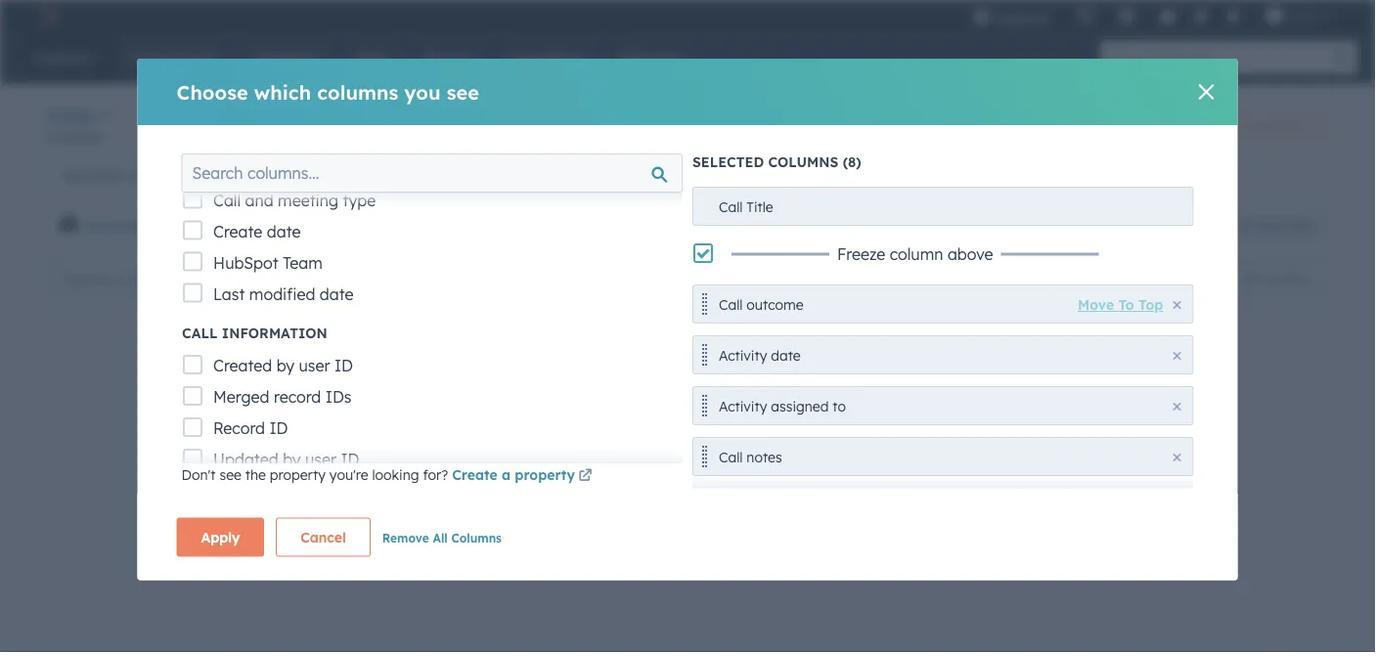 Task type: vqa. For each thing, say whether or not it's contained in the screenshot.
Activity related to Activity assigned to button
yes



Task type: locate. For each thing, give the bounding box(es) containing it.
0 horizontal spatial date
[[266, 222, 300, 242]]

call for call analytics
[[1238, 118, 1258, 133]]

call inside 'link'
[[1238, 118, 1258, 133]]

activity down call and meeting type
[[252, 217, 304, 234]]

2 horizontal spatial to
[[833, 398, 846, 415]]

information
[[221, 325, 327, 342]]

filters
[[789, 217, 829, 234]]

1 horizontal spatial property
[[515, 467, 575, 484]]

Search call name or notes search field
[[52, 262, 283, 297]]

see right 'don't' in the bottom of the page
[[220, 467, 242, 484]]

notifications image
[[1225, 9, 1242, 26]]

activity assigned to for activity assigned to popup button
[[252, 217, 388, 234]]

move to top
[[1078, 296, 1164, 313]]

all for remove
[[433, 531, 448, 545]]

1 vertical spatial user
[[305, 450, 336, 470]]

help button
[[1151, 0, 1185, 31]]

column
[[890, 244, 943, 264]]

activity down the call outcome
[[719, 347, 767, 364]]

activity
[[252, 217, 304, 234], [719, 347, 767, 364], [719, 398, 767, 415]]

2 vertical spatial see
[[220, 467, 242, 484]]

0 horizontal spatial property
[[270, 467, 326, 484]]

by right the updated
[[282, 450, 300, 470]]

advanced filters (2) button
[[684, 206, 864, 246]]

0 horizontal spatial assigned
[[309, 217, 370, 234]]

1 vertical spatial date
[[319, 285, 353, 304]]

1 vertical spatial to
[[833, 398, 846, 415]]

2 vertical spatial id
[[340, 450, 359, 470]]

menu containing funky
[[959, 0, 1352, 31]]

calling icon button
[[1069, 3, 1102, 29]]

0 vertical spatial to
[[374, 217, 388, 234]]

1 horizontal spatial columns
[[1265, 272, 1311, 287]]

call down last
[[182, 325, 217, 342]]

1 horizontal spatial activity assigned to
[[719, 398, 846, 415]]

1 vertical spatial all
[[433, 531, 448, 545]]

1 horizontal spatial see
[[358, 442, 380, 459]]

create up hubspot
[[213, 222, 262, 242]]

columns right edit
[[1265, 272, 1311, 287]]

columns
[[317, 80, 398, 104], [1265, 272, 1311, 287]]

columns inside the remove all columns 'button'
[[451, 531, 502, 545]]

id for updated by user id
[[340, 450, 359, 470]]

assigned
[[309, 217, 370, 234], [771, 398, 829, 415]]

assigned inside button
[[771, 398, 829, 415]]

0 horizontal spatial a
[[384, 442, 392, 459]]

created
[[213, 357, 272, 376]]

remove all columns
[[382, 531, 502, 545]]

1 vertical spatial columns
[[1265, 272, 1311, 287]]

0 vertical spatial date
[[266, 222, 300, 242]]

1 horizontal spatial to
[[374, 217, 388, 234]]

1 horizontal spatial all
[[917, 217, 934, 234]]

0 horizontal spatial activity assigned to
[[252, 217, 388, 234]]

a right the in
[[545, 442, 553, 459]]

date down outcome
[[771, 347, 801, 364]]

2 vertical spatial to
[[341, 442, 354, 459]]

filters.
[[544, 399, 606, 424]]

activity date button
[[693, 335, 1194, 374]]

call
[[1238, 118, 1258, 133], [213, 191, 240, 210], [719, 198, 743, 215], [719, 296, 743, 313], [182, 325, 217, 342], [719, 449, 743, 466]]

0 horizontal spatial columns
[[451, 531, 502, 545]]

new
[[396, 442, 422, 459]]

merged
[[213, 388, 269, 407]]

freeze
[[837, 244, 886, 264]]

marketplaces image
[[1118, 9, 1136, 26]]

up.
[[376, 466, 396, 483]]

columns left "(8)"
[[768, 154, 839, 171]]

date inside button
[[771, 347, 801, 364]]

don't see the property you're looking for?
[[182, 467, 452, 484]]

no
[[273, 399, 301, 424]]

1 vertical spatial by
[[282, 450, 300, 470]]

transcript available button
[[79, 206, 228, 246]]

save view button
[[1222, 210, 1328, 242]]

call left and
[[213, 191, 240, 210]]

system
[[273, 466, 319, 483]]

0 vertical spatial id
[[334, 357, 353, 376]]

activity up "call notes"
[[719, 398, 767, 415]]

create for create date
[[213, 222, 262, 242]]

activity assigned to down meeting
[[252, 217, 388, 234]]

search button
[[1325, 41, 1358, 74]]

ids
[[325, 388, 351, 407]]

columns left you
[[317, 80, 398, 104]]

see inside 'expecting to see a new item? try again in a few seconds as the system catches up.'
[[358, 442, 380, 459]]

date for activity date
[[771, 347, 801, 364]]

1 vertical spatial assigned
[[771, 398, 829, 415]]

the inside 'choose which columns you see' dialog
[[245, 467, 266, 484]]

0 horizontal spatial columns
[[317, 80, 398, 104]]

you're
[[330, 467, 368, 484]]

user for updated by user id
[[305, 450, 336, 470]]

0 horizontal spatial create
[[213, 222, 262, 242]]

move to top button
[[1078, 294, 1164, 315]]

the right for
[[430, 399, 461, 424]]

1 vertical spatial create
[[452, 467, 498, 484]]

0 vertical spatial create
[[213, 222, 262, 242]]

recorded
[[63, 167, 124, 184]]

by up merged record ids
[[276, 357, 294, 376]]

2 vertical spatial the
[[245, 467, 266, 484]]

id up ids
[[334, 357, 353, 376]]

Search HubSpot search field
[[1101, 41, 1340, 74]]

link opens in a new window image
[[579, 465, 592, 489]]

the right as
[[659, 442, 680, 459]]

help image
[[1159, 9, 1177, 26]]

clear all
[[877, 217, 934, 234]]

assigned inside popup button
[[309, 217, 370, 234]]

1 vertical spatial see
[[358, 442, 380, 459]]

you
[[404, 80, 441, 104]]

0 vertical spatial activity
[[252, 217, 304, 234]]

activity for activity assigned to button
[[719, 398, 767, 415]]

call left outcome
[[719, 296, 743, 313]]

which
[[254, 80, 311, 104]]

0 vertical spatial all
[[917, 217, 934, 234]]

matches
[[307, 399, 390, 424]]

assigned up notes
[[771, 398, 829, 415]]

0 horizontal spatial to
[[341, 442, 354, 459]]

a down again
[[502, 467, 511, 484]]

id
[[334, 357, 353, 376], [269, 419, 288, 439], [340, 450, 359, 470]]

all up column
[[917, 217, 934, 234]]

menu item
[[1063, 0, 1067, 31]]

0 vertical spatial user
[[298, 357, 330, 376]]

activity assigned to for activity assigned to button
[[719, 398, 846, 415]]

assigned for activity assigned to popup button
[[309, 217, 370, 234]]

all right the remove
[[433, 531, 448, 545]]

date
[[266, 222, 300, 242], [319, 285, 353, 304], [771, 347, 801, 364]]

1 horizontal spatial columns
[[768, 154, 839, 171]]

1 horizontal spatial a
[[502, 467, 511, 484]]

2 horizontal spatial date
[[771, 347, 801, 364]]

all inside button
[[917, 217, 934, 234]]

1 horizontal spatial date
[[319, 285, 353, 304]]

apply button
[[177, 518, 264, 557]]

0 vertical spatial by
[[276, 357, 294, 376]]

merged record ids
[[213, 388, 351, 407]]

hubspot link
[[23, 4, 73, 27]]

the left "system"
[[245, 467, 266, 484]]

call left notes
[[719, 449, 743, 466]]

1 vertical spatial the
[[659, 442, 680, 459]]

1 horizontal spatial the
[[430, 399, 461, 424]]

2 horizontal spatial the
[[659, 442, 680, 459]]

0 vertical spatial assigned
[[309, 217, 370, 234]]

activity assigned to up notes
[[719, 398, 846, 415]]

1 vertical spatial activity
[[719, 347, 767, 364]]

close image
[[1199, 84, 1214, 100], [1173, 301, 1181, 309], [1173, 403, 1181, 410], [1173, 453, 1181, 461]]

close image inside call notes button
[[1173, 453, 1181, 461]]

0 vertical spatial columns
[[317, 80, 398, 104]]

2 vertical spatial date
[[771, 347, 801, 364]]

call for call and meeting type
[[213, 191, 240, 210]]

save
[[1257, 219, 1284, 233]]

close image inside activity assigned to button
[[1173, 403, 1181, 410]]

create a property
[[452, 467, 575, 484]]

Search columns... search field
[[182, 154, 683, 193]]

see up up.
[[358, 442, 380, 459]]

all
[[917, 217, 934, 234], [433, 531, 448, 545]]

call analytics
[[1238, 118, 1312, 133]]

to for activity assigned to popup button
[[374, 217, 388, 234]]

for?
[[423, 467, 448, 484]]

create down the try in the bottom left of the page
[[452, 467, 498, 484]]

0 horizontal spatial all
[[433, 531, 448, 545]]

move
[[1078, 296, 1114, 313]]

freeze column above
[[837, 244, 993, 264]]

(8)
[[843, 154, 862, 171]]

meeting
[[277, 191, 338, 210]]

activity assigned to inside button
[[719, 398, 846, 415]]

1 vertical spatial activity assigned to
[[719, 398, 846, 415]]

call inside button
[[719, 449, 743, 466]]

see right you
[[447, 80, 479, 104]]

all inside 'button'
[[433, 531, 448, 545]]

columns right the remove
[[451, 531, 502, 545]]

a left the new on the left of page
[[384, 442, 392, 459]]

1 horizontal spatial create
[[452, 467, 498, 484]]

to inside button
[[833, 398, 846, 415]]

(2)
[[833, 217, 851, 234]]

menu
[[959, 0, 1352, 31]]

in
[[529, 442, 541, 459]]

above
[[948, 244, 993, 264]]

call for call outcome
[[719, 296, 743, 313]]

date down call and meeting type
[[266, 222, 300, 242]]

call up the advanced
[[719, 198, 743, 215]]

1 property from the left
[[270, 467, 326, 484]]

id down merged record ids
[[269, 419, 288, 439]]

to
[[374, 217, 388, 234], [833, 398, 846, 415], [341, 442, 354, 459]]

a inside 'choose which columns you see' dialog
[[502, 467, 511, 484]]

import
[[1154, 118, 1193, 133]]

date down team
[[319, 285, 353, 304]]

expecting to see a new item? try again in a few seconds as the system catches up.
[[273, 442, 680, 483]]

2 horizontal spatial see
[[447, 80, 479, 104]]

property
[[270, 467, 326, 484], [515, 467, 575, 484]]

2 vertical spatial activity
[[719, 398, 767, 415]]

activity assigned to button
[[239, 206, 396, 246]]

upgrade image
[[973, 9, 991, 26]]

to inside 'expecting to see a new item? try again in a few seconds as the system catches up.'
[[341, 442, 354, 459]]

create
[[213, 222, 262, 242], [452, 467, 498, 484]]

call notes button
[[693, 437, 1194, 476]]

0 vertical spatial activity assigned to
[[252, 217, 388, 234]]

all for clear
[[917, 217, 934, 234]]

close image for call notes
[[1173, 453, 1181, 461]]

id left up.
[[340, 450, 359, 470]]

looking
[[372, 467, 419, 484]]

no matches for the current filters.
[[273, 399, 606, 424]]

assigned down type
[[309, 217, 370, 234]]

outcome
[[747, 296, 804, 313]]

transcript
[[84, 217, 154, 234]]

0 horizontal spatial the
[[245, 467, 266, 484]]

property down expecting
[[270, 467, 326, 484]]

call left analytics
[[1238, 118, 1258, 133]]

the inside 'expecting to see a new item? try again in a few seconds as the system catches up.'
[[659, 442, 680, 459]]

1 horizontal spatial assigned
[[771, 398, 829, 415]]

to inside popup button
[[374, 217, 388, 234]]

updated by user id
[[213, 450, 359, 470]]

hubspot team
[[213, 253, 322, 273]]

to for activity assigned to button
[[833, 398, 846, 415]]

try
[[465, 442, 485, 459]]

1 vertical spatial columns
[[451, 531, 502, 545]]

2 property from the left
[[515, 467, 575, 484]]

activity assigned to inside popup button
[[252, 217, 388, 234]]

remove
[[382, 531, 429, 545]]

create a property link
[[452, 465, 596, 489]]

advanced filters (2)
[[717, 217, 851, 234]]

property down the in
[[515, 467, 575, 484]]

0 vertical spatial columns
[[768, 154, 839, 171]]

activity inside popup button
[[252, 217, 304, 234]]



Task type: describe. For each thing, give the bounding box(es) containing it.
record
[[213, 419, 265, 439]]

search image
[[1334, 51, 1348, 65]]

notes
[[747, 449, 782, 466]]

view
[[1287, 219, 1312, 233]]

notifications button
[[1217, 0, 1250, 31]]

call information
[[182, 325, 327, 342]]

analytics
[[1262, 118, 1312, 133]]

columns inside dialog
[[317, 80, 398, 104]]

item?
[[426, 442, 462, 459]]

recorded calls button
[[47, 156, 487, 195]]

export
[[1166, 272, 1203, 287]]

calling icon image
[[1077, 8, 1095, 25]]

top
[[1139, 296, 1164, 313]]

seconds
[[584, 442, 637, 459]]

hubspot
[[213, 253, 278, 273]]

by for updated
[[282, 450, 300, 470]]

settings link
[[1188, 5, 1213, 26]]

cancel
[[301, 529, 346, 546]]

transcript available
[[84, 217, 221, 234]]

call for call notes
[[719, 449, 743, 466]]

export button
[[1153, 267, 1216, 292]]

again
[[489, 442, 526, 459]]

apply
[[201, 529, 240, 546]]

date for create date
[[266, 222, 300, 242]]

columns inside button
[[1265, 272, 1311, 287]]

0 vertical spatial see
[[447, 80, 479, 104]]

advanced
[[717, 217, 785, 234]]

calls
[[47, 104, 94, 128]]

activity for activity assigned to popup button
[[252, 217, 304, 234]]

funky
[[1287, 7, 1321, 23]]

call and meeting type
[[213, 191, 375, 210]]

settings image
[[1192, 8, 1210, 26]]

activity for activity date button
[[719, 347, 767, 364]]

link opens in a new window image
[[579, 470, 592, 484]]

edit columns
[[1240, 272, 1311, 287]]

by for created
[[276, 357, 294, 376]]

updated
[[213, 450, 278, 470]]

to
[[1119, 296, 1134, 313]]

1 vertical spatial id
[[269, 419, 288, 439]]

title
[[747, 198, 773, 215]]

call title
[[719, 198, 773, 215]]

close image for activity assigned to
[[1173, 403, 1181, 410]]

choose
[[177, 80, 248, 104]]

assigned for activity assigned to button
[[771, 398, 829, 415]]

call for call information
[[182, 325, 217, 342]]

close image
[[1173, 352, 1181, 360]]

close image for choose which columns you see
[[1199, 84, 1214, 100]]

hubspot image
[[35, 4, 59, 27]]

few
[[557, 442, 580, 459]]

don't
[[182, 467, 216, 484]]

current
[[467, 399, 538, 424]]

type
[[342, 191, 375, 210]]

created by user id
[[213, 357, 353, 376]]

import button
[[1137, 110, 1210, 141]]

selected columns (8)
[[693, 154, 862, 171]]

modified
[[249, 285, 315, 304]]

for
[[396, 399, 424, 424]]

marketplaces button
[[1106, 0, 1147, 31]]

cancel button
[[276, 518, 371, 557]]

remove all columns button
[[382, 526, 502, 549]]

catches
[[322, 466, 373, 483]]

record id
[[213, 419, 288, 439]]

recorded calls
[[63, 167, 156, 184]]

available
[[158, 217, 221, 234]]

choose which columns you see
[[177, 80, 479, 104]]

call for call title
[[719, 198, 743, 215]]

call outcome
[[719, 296, 804, 313]]

0 horizontal spatial see
[[220, 467, 242, 484]]

user for created by user id
[[298, 357, 330, 376]]

funky town image
[[1266, 7, 1283, 24]]

clear
[[877, 217, 913, 234]]

upgrade
[[995, 9, 1050, 25]]

record
[[273, 388, 321, 407]]

2 horizontal spatial a
[[545, 442, 553, 459]]

0
[[47, 130, 55, 144]]

selected
[[693, 154, 764, 171]]

calls banner
[[47, 102, 1328, 156]]

edit
[[1240, 272, 1262, 287]]

id for created by user id
[[334, 357, 353, 376]]

last
[[213, 285, 244, 304]]

and
[[245, 191, 273, 210]]

calls
[[128, 167, 156, 184]]

call analytics link
[[1221, 110, 1328, 141]]

0 vertical spatial the
[[430, 399, 461, 424]]

create for create a property
[[452, 467, 498, 484]]

create date
[[213, 222, 300, 242]]

funky button
[[1254, 0, 1350, 31]]

expecting
[[273, 442, 337, 459]]

save view
[[1257, 219, 1312, 233]]

choose which columns you see dialog
[[138, 0, 1238, 629]]

call notes
[[719, 449, 782, 466]]

edit columns button
[[1227, 267, 1324, 292]]



